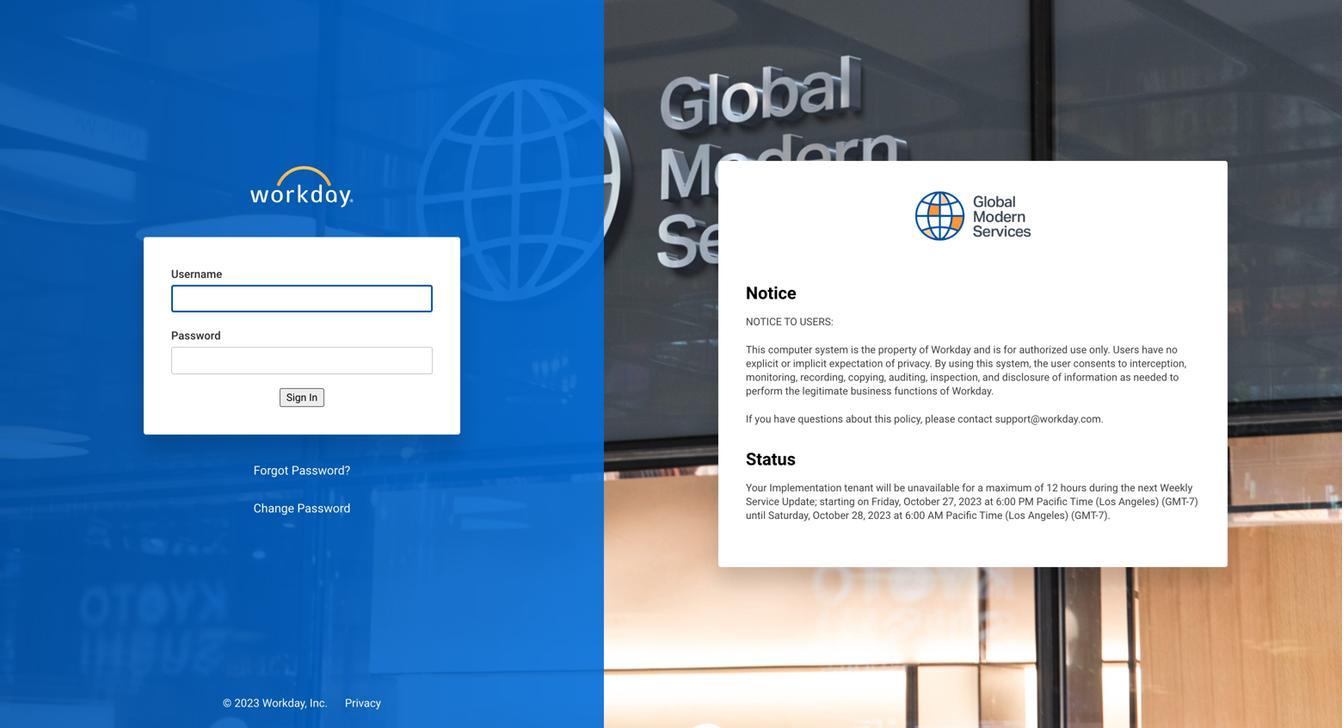 Task type: locate. For each thing, give the bounding box(es) containing it.
0 horizontal spatial 2023
[[235, 697, 260, 710]]

authorized
[[1020, 344, 1068, 356]]

next
[[1139, 482, 1158, 494]]

Username text field
[[171, 285, 433, 313]]

angeles) down next in the bottom of the page
[[1119, 496, 1160, 508]]

users:
[[800, 316, 834, 328]]

0 vertical spatial october
[[904, 496, 941, 508]]

on
[[858, 496, 870, 508]]

1 horizontal spatial is
[[994, 344, 1002, 356]]

notice
[[746, 283, 797, 304]]

to
[[1119, 358, 1128, 370], [1171, 371, 1180, 384]]

(gmt- down weekly
[[1162, 496, 1190, 508]]

pacific
[[1037, 496, 1068, 508], [947, 510, 978, 522]]

at down maximum on the bottom right
[[985, 496, 994, 508]]

12
[[1047, 482, 1059, 494]]

1 vertical spatial have
[[774, 413, 796, 425]]

(gmt-
[[1162, 496, 1190, 508], [1072, 510, 1099, 522]]

this right about
[[875, 413, 892, 425]]

1 is from the left
[[851, 344, 859, 356]]

the down 'authorized'
[[1034, 358, 1049, 370]]

main content
[[0, 0, 1343, 728]]

1 horizontal spatial october
[[904, 496, 941, 508]]

0 vertical spatial to
[[1119, 358, 1128, 370]]

angeles) down the pm
[[1029, 510, 1069, 522]]

this inside this computer system is the property of workday and is for authorized use only. users have no explicit or implicit expectation of privacy. by using this system, the user consents to interception, monitoring, recording, copying, auditing, inspection, and disclosure of information as needed to perform the legitimate business functions of workday.
[[977, 358, 994, 370]]

inc.
[[310, 697, 328, 710]]

1 horizontal spatial pacific
[[1037, 496, 1068, 508]]

a
[[978, 482, 984, 494]]

Password password field
[[171, 347, 433, 375]]

2 horizontal spatial 2023
[[959, 496, 982, 508]]

2023
[[959, 496, 982, 508], [868, 510, 892, 522], [235, 697, 260, 710]]

0 horizontal spatial time
[[980, 510, 1003, 522]]

0 vertical spatial for
[[1004, 344, 1017, 356]]

hours
[[1061, 482, 1087, 494]]

(los
[[1096, 496, 1117, 508], [1006, 510, 1026, 522]]

and up workday.
[[983, 371, 1000, 384]]

to up as
[[1119, 358, 1128, 370]]

1 vertical spatial this
[[875, 413, 892, 425]]

of left the 12
[[1035, 482, 1045, 494]]

if you have questions about this policy, please contact support@workday.com.
[[746, 413, 1104, 425]]

0 horizontal spatial for
[[963, 482, 976, 494]]

sign in form
[[144, 237, 461, 435]]

october down 'unavailable'
[[904, 496, 941, 508]]

time down hours
[[1071, 496, 1094, 508]]

1 horizontal spatial have
[[1143, 344, 1164, 356]]

copying,
[[849, 371, 887, 384]]

6:00 down maximum on the bottom right
[[997, 496, 1016, 508]]

for left a
[[963, 482, 976, 494]]

interception,
[[1131, 358, 1187, 370]]

1 horizontal spatial for
[[1004, 344, 1017, 356]]

for up system,
[[1004, 344, 1017, 356]]

1 horizontal spatial at
[[985, 496, 994, 508]]

of down inspection,
[[941, 385, 950, 397]]

0 vertical spatial (los
[[1096, 496, 1117, 508]]

section
[[719, 161, 1228, 567]]

0 vertical spatial have
[[1143, 344, 1164, 356]]

1 horizontal spatial this
[[977, 358, 994, 370]]

2023 down a
[[959, 496, 982, 508]]

system,
[[996, 358, 1032, 370]]

of
[[920, 344, 929, 356], [886, 358, 896, 370], [1053, 371, 1062, 384], [941, 385, 950, 397], [1035, 482, 1045, 494]]

2023 down friday,
[[868, 510, 892, 522]]

auditing,
[[889, 371, 928, 384]]

status
[[746, 449, 796, 469]]

as
[[1121, 371, 1132, 384]]

recording,
[[801, 371, 846, 384]]

if
[[746, 413, 753, 425]]

at down friday,
[[894, 510, 903, 522]]

the left next in the bottom of the page
[[1121, 482, 1136, 494]]

october down the starting
[[813, 510, 850, 522]]

of down the user
[[1053, 371, 1062, 384]]

to down interception,
[[1171, 371, 1180, 384]]

saturday,
[[769, 510, 811, 522]]

6:00
[[997, 496, 1016, 508], [906, 510, 926, 522]]

property
[[879, 344, 917, 356]]

time down a
[[980, 510, 1003, 522]]

policy,
[[895, 413, 923, 425]]

notice
[[746, 316, 782, 328]]

1 horizontal spatial to
[[1171, 371, 1180, 384]]

6:00 left am
[[906, 510, 926, 522]]

1 horizontal spatial 6:00
[[997, 496, 1016, 508]]

time
[[1071, 496, 1094, 508], [980, 510, 1003, 522]]

your implementation tenant will be unavailable for a maximum of 12 hours during the next weekly service update; starting on friday, october 27, 2023 at 6:00 pm pacific time (los angeles) (gmt-7) until saturday, october 28, 2023 at 6:00 am pacific time (los angeles) (gmt-7).
[[746, 482, 1202, 522]]

this computer system is the property of workday and is for authorized use only. users have no explicit or implicit expectation of privacy. by using this system, the user consents to interception, monitoring, recording, copying, auditing, inspection, and disclosure of information as needed to perform the legitimate business functions of workday.
[[746, 344, 1190, 397]]

1 vertical spatial for
[[963, 482, 976, 494]]

have up interception,
[[1143, 344, 1164, 356]]

0 horizontal spatial is
[[851, 344, 859, 356]]

28,
[[852, 510, 866, 522]]

0 horizontal spatial angeles)
[[1029, 510, 1069, 522]]

sign in
[[287, 392, 318, 404]]

in
[[309, 392, 318, 404]]

the down "monitoring,"
[[786, 385, 800, 397]]

october
[[904, 496, 941, 508], [813, 510, 850, 522]]

0 horizontal spatial at
[[894, 510, 903, 522]]

0 horizontal spatial (gmt-
[[1072, 510, 1099, 522]]

0 vertical spatial angeles)
[[1119, 496, 1160, 508]]

contact
[[958, 413, 993, 425]]

is up system,
[[994, 344, 1002, 356]]

pacific down the 12
[[1037, 496, 1068, 508]]

pm
[[1019, 496, 1035, 508]]

0 vertical spatial (gmt-
[[1162, 496, 1190, 508]]

the
[[862, 344, 876, 356], [1034, 358, 1049, 370], [786, 385, 800, 397], [1121, 482, 1136, 494]]

monitoring,
[[746, 371, 798, 384]]

(los up 7).
[[1096, 496, 1117, 508]]

0 horizontal spatial october
[[813, 510, 850, 522]]

functions
[[895, 385, 938, 397]]

have
[[1143, 344, 1164, 356], [774, 413, 796, 425]]

this right using
[[977, 358, 994, 370]]

0 vertical spatial and
[[974, 344, 991, 356]]

0 vertical spatial pacific
[[1037, 496, 1068, 508]]

1 vertical spatial to
[[1171, 371, 1180, 384]]

7)
[[1190, 496, 1199, 508]]

1 vertical spatial october
[[813, 510, 850, 522]]

(gmt- down hours
[[1072, 510, 1099, 522]]

pacific down 27,
[[947, 510, 978, 522]]

this
[[977, 358, 994, 370], [875, 413, 892, 425]]

0 vertical spatial at
[[985, 496, 994, 508]]

disclosure
[[1003, 371, 1050, 384]]

0 horizontal spatial pacific
[[947, 510, 978, 522]]

for inside your implementation tenant will be unavailable for a maximum of 12 hours during the next weekly service update; starting on friday, october 27, 2023 at 6:00 pm pacific time (los angeles) (gmt-7) until saturday, october 28, 2023 at 6:00 am pacific time (los angeles) (gmt-7).
[[963, 482, 976, 494]]

0 vertical spatial this
[[977, 358, 994, 370]]

implicit
[[794, 358, 827, 370]]

sign in button
[[280, 388, 325, 407]]

1 vertical spatial 6:00
[[906, 510, 926, 522]]

workday image
[[247, 163, 357, 210]]

1 vertical spatial (los
[[1006, 510, 1026, 522]]

have inside this computer system is the property of workday and is for authorized use only. users have no explicit or implicit expectation of privacy. by using this system, the user consents to interception, monitoring, recording, copying, auditing, inspection, and disclosure of information as needed to perform the legitimate business functions of workday.
[[1143, 344, 1164, 356]]

0 vertical spatial time
[[1071, 496, 1094, 508]]

have right you
[[774, 413, 796, 425]]

1 vertical spatial at
[[894, 510, 903, 522]]

(los down the pm
[[1006, 510, 1026, 522]]

and up using
[[974, 344, 991, 356]]

is up expectation on the right of the page
[[851, 344, 859, 356]]

workday,
[[262, 697, 307, 710]]

1 horizontal spatial (gmt-
[[1162, 496, 1190, 508]]

of down property
[[886, 358, 896, 370]]

of up privacy.
[[920, 344, 929, 356]]

2023 right ©
[[235, 697, 260, 710]]

main content containing notice
[[0, 0, 1343, 728]]

explicit
[[746, 358, 779, 370]]

1 vertical spatial 2023
[[868, 510, 892, 522]]

for
[[1004, 344, 1017, 356], [963, 482, 976, 494]]

your
[[746, 482, 767, 494]]

support@workday.com.
[[996, 413, 1104, 425]]

needed
[[1134, 371, 1168, 384]]

during
[[1090, 482, 1119, 494]]



Task type: vqa. For each thing, say whether or not it's contained in the screenshot.
bottommost (Los
yes



Task type: describe. For each thing, give the bounding box(es) containing it.
using
[[949, 358, 974, 370]]

1 horizontal spatial (los
[[1096, 496, 1117, 508]]

0 horizontal spatial have
[[774, 413, 796, 425]]

1 vertical spatial pacific
[[947, 510, 978, 522]]

1 vertical spatial time
[[980, 510, 1003, 522]]

section containing notice
[[719, 161, 1228, 567]]

0 vertical spatial 6:00
[[997, 496, 1016, 508]]

1 horizontal spatial 2023
[[868, 510, 892, 522]]

0 horizontal spatial 6:00
[[906, 510, 926, 522]]

business
[[851, 385, 892, 397]]

computer
[[769, 344, 813, 356]]

change password link
[[254, 502, 351, 516]]

please
[[926, 413, 956, 425]]

change
[[254, 502, 294, 516]]

forgot password? link
[[254, 464, 351, 478]]

expectation
[[830, 358, 884, 370]]

the up expectation on the right of the page
[[862, 344, 876, 356]]

unavailable
[[908, 482, 960, 494]]

no
[[1167, 344, 1178, 356]]

0 horizontal spatial this
[[875, 413, 892, 425]]

0 horizontal spatial to
[[1119, 358, 1128, 370]]

the inside your implementation tenant will be unavailable for a maximum of 12 hours during the next weekly service update; starting on friday, october 27, 2023 at 6:00 pm pacific time (los angeles) (gmt-7) until saturday, october 28, 2023 at 6:00 am pacific time (los angeles) (gmt-7).
[[1121, 482, 1136, 494]]

tenant
[[845, 482, 874, 494]]

change password
[[254, 502, 351, 516]]

questions
[[798, 413, 844, 425]]

will
[[877, 482, 892, 494]]

update;
[[783, 496, 817, 508]]

1 horizontal spatial angeles)
[[1119, 496, 1160, 508]]

privacy.
[[898, 358, 933, 370]]

users
[[1114, 344, 1140, 356]]

password
[[297, 502, 351, 516]]

©
[[223, 697, 232, 710]]

workday.
[[953, 385, 995, 397]]

information
[[1065, 371, 1118, 384]]

27,
[[943, 496, 957, 508]]

implementation
[[770, 482, 842, 494]]

you
[[755, 413, 772, 425]]

for inside this computer system is the property of workday and is for authorized use only. users have no explicit or implicit expectation of privacy. by using this system, the user consents to interception, monitoring, recording, copying, auditing, inspection, and disclosure of information as needed to perform the legitimate business functions of workday.
[[1004, 344, 1017, 356]]

user
[[1052, 358, 1072, 370]]

weekly
[[1161, 482, 1193, 494]]

2 is from the left
[[994, 344, 1002, 356]]

maximum
[[986, 482, 1033, 494]]

7).
[[1099, 510, 1111, 522]]

friday,
[[872, 496, 902, 508]]

am
[[928, 510, 944, 522]]

forgot
[[254, 464, 289, 478]]

1 vertical spatial and
[[983, 371, 1000, 384]]

starting
[[820, 496, 855, 508]]

1 vertical spatial angeles)
[[1029, 510, 1069, 522]]

to
[[785, 316, 798, 328]]

be
[[894, 482, 906, 494]]

or
[[782, 358, 791, 370]]

about
[[846, 413, 873, 425]]

perform
[[746, 385, 783, 397]]

0 vertical spatial 2023
[[959, 496, 982, 508]]

consents
[[1074, 358, 1116, 370]]

workday
[[932, 344, 972, 356]]

© 2023 workday, inc.
[[223, 697, 328, 710]]

until
[[746, 510, 766, 522]]

sign
[[287, 392, 307, 404]]

password?
[[292, 464, 351, 478]]

this
[[746, 344, 766, 356]]

privacy
[[345, 697, 381, 710]]

notice to users:
[[746, 316, 834, 328]]

system
[[815, 344, 849, 356]]

0 horizontal spatial (los
[[1006, 510, 1026, 522]]

forgot password?
[[254, 464, 351, 478]]

service
[[746, 496, 780, 508]]

use
[[1071, 344, 1087, 356]]

legitimate
[[803, 385, 849, 397]]

2 vertical spatial 2023
[[235, 697, 260, 710]]

privacy link
[[345, 697, 381, 710]]

only.
[[1090, 344, 1111, 356]]

1 vertical spatial (gmt-
[[1072, 510, 1099, 522]]

of inside your implementation tenant will be unavailable for a maximum of 12 hours during the next weekly service update; starting on friday, october 27, 2023 at 6:00 pm pacific time (los angeles) (gmt-7) until saturday, october 28, 2023 at 6:00 am pacific time (los angeles) (gmt-7).
[[1035, 482, 1045, 494]]

1 horizontal spatial time
[[1071, 496, 1094, 508]]

by
[[935, 358, 947, 370]]

inspection,
[[931, 371, 981, 384]]



